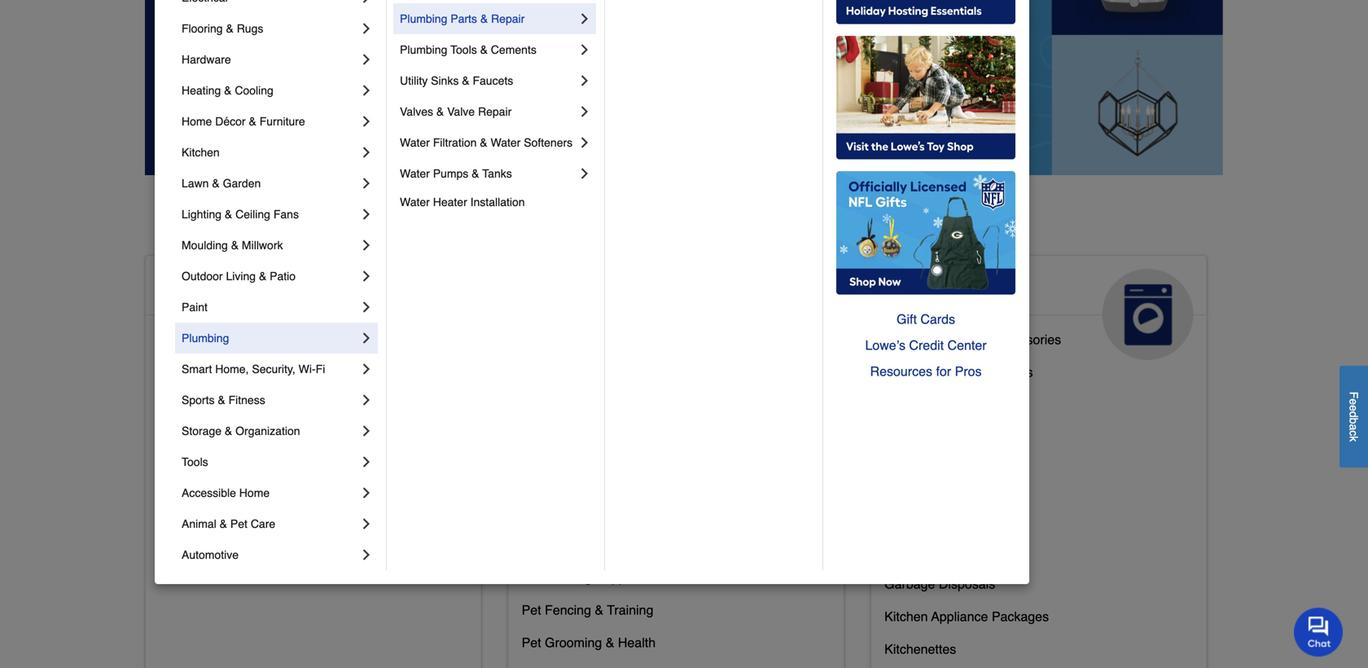 Task type: describe. For each thing, give the bounding box(es) containing it.
cements
[[491, 43, 537, 56]]

f
[[1348, 392, 1361, 399]]

accessible kitchen link
[[159, 426, 268, 459]]

accessible bathroom
[[159, 332, 281, 347]]

center
[[948, 338, 987, 353]]

outdoor living & patio
[[182, 270, 296, 283]]

kitchen appliance packages link
[[885, 605, 1050, 638]]

accessible for bottommost accessible home link
[[182, 486, 236, 500]]

sinks
[[431, 74, 459, 87]]

& inside pet clippers, scissors & brushes
[[653, 454, 662, 469]]

automotive link
[[182, 539, 359, 570]]

home décor & furniture link
[[182, 106, 359, 137]]

sports & fitness
[[182, 394, 265, 407]]

chevron right image for storage & organization
[[359, 423, 375, 439]]

pet feeding supplies
[[522, 570, 646, 585]]

appliances link
[[872, 256, 1207, 360]]

beds,
[[545, 391, 579, 406]]

lawn & garden
[[182, 177, 261, 190]]

plumbing parts & repair link
[[400, 3, 577, 34]]

accessible entry & home link
[[159, 394, 306, 426]]

0 horizontal spatial animal
[[182, 517, 217, 530]]

relief
[[194, 495, 228, 510]]

water up tanks
[[491, 136, 521, 149]]

f e e d b a c k
[[1348, 392, 1361, 442]]

water heater installation
[[400, 196, 525, 209]]

accessories for pet clothing & accessories
[[609, 505, 679, 520]]

kitchenettes
[[885, 642, 957, 657]]

repair for plumbing parts & repair
[[491, 12, 525, 25]]

paint
[[182, 301, 208, 314]]

smart home, security, wi-fi link
[[182, 354, 359, 385]]

accessible bedroom link
[[159, 361, 278, 394]]

installation
[[471, 196, 525, 209]]

accessories for appliance parts & accessories
[[992, 332, 1062, 347]]

0 vertical spatial animal
[[522, 275, 598, 301]]

valves & valve repair link
[[400, 96, 577, 127]]

0 vertical spatial accessible home
[[159, 275, 348, 301]]

bathroom
[[225, 332, 281, 347]]

b
[[1348, 418, 1361, 424]]

accessible home image
[[377, 269, 468, 360]]

injury
[[159, 495, 191, 510]]

parts for appliance
[[946, 332, 976, 347]]

lighting
[[182, 208, 222, 221]]

accessible for 'accessible bedroom' link
[[159, 365, 221, 380]]

lowe's credit center link
[[837, 332, 1016, 359]]

daily assistance link
[[159, 459, 254, 491]]

officially licensed n f l gifts. shop now. image
[[837, 171, 1016, 295]]

houses,
[[582, 391, 630, 406]]

heater
[[433, 196, 468, 209]]

water pumps & tanks
[[400, 167, 512, 180]]

chevron right image for hardware
[[359, 51, 375, 68]]

physical
[[244, 495, 292, 510]]

automotive
[[182, 548, 239, 561]]

therapy
[[296, 495, 343, 510]]

credit
[[910, 338, 944, 353]]

chevron right image for paint
[[359, 299, 375, 315]]

aids
[[294, 528, 319, 543]]

appliance parts & accessories
[[885, 332, 1062, 347]]

pet clippers, scissors & brushes link
[[522, 452, 711, 501]]

supplies inside the pet feeding supplies link
[[596, 570, 646, 585]]

feeding
[[545, 570, 592, 585]]

livestock
[[522, 358, 576, 373]]

1 vertical spatial tools
[[182, 456, 208, 469]]

gift
[[897, 312, 917, 327]]

chevron right image for utility sinks & faucets
[[577, 73, 593, 89]]

daily assistance
[[159, 462, 254, 477]]

appliance inside kitchen appliance packages link
[[932, 609, 989, 624]]

0 vertical spatial animal & pet care link
[[509, 256, 844, 360]]

tanks
[[483, 167, 512, 180]]

utility
[[400, 74, 428, 87]]

c
[[1348, 430, 1361, 436]]

clippers,
[[545, 454, 597, 469]]

pet for pet clippers, scissors & brushes
[[522, 454, 542, 469]]

supplies inside livestock supplies link
[[580, 358, 630, 373]]

chat invite button image
[[1295, 607, 1345, 657]]

scissors
[[600, 454, 649, 469]]

1 vertical spatial care
[[251, 517, 276, 530]]

supplies inside pet cleaning & waste supplies link
[[653, 423, 703, 438]]

lowe's
[[866, 338, 906, 353]]

chevron right image for home décor & furniture
[[359, 113, 375, 130]]

injury relief & physical therapy
[[159, 495, 343, 510]]

ceiling
[[236, 208, 270, 221]]

chevron right image for plumbing tools & cements
[[577, 42, 593, 58]]

sports & fitness link
[[182, 385, 359, 416]]

home décor & furniture
[[182, 115, 305, 128]]

valves
[[400, 105, 433, 118]]

flooring & rugs
[[182, 22, 264, 35]]

enjoy savings year-round. no matter what you're shopping for, find what you need at a great price. image
[[145, 0, 1224, 175]]

wheelchairs & mobility aids link
[[159, 524, 319, 556]]

moulding
[[182, 239, 228, 252]]

outdoor living & patio link
[[182, 261, 359, 292]]

lawn & garden link
[[182, 168, 359, 199]]

lowe's credit center
[[866, 338, 987, 353]]

chevron right image for kitchen
[[359, 144, 375, 161]]

2 e from the top
[[1348, 405, 1361, 411]]

plumbing for plumbing parts & repair
[[400, 12, 448, 25]]

home up storage & organization link
[[271, 397, 306, 412]]

pet doors & gates link
[[522, 534, 631, 566]]

hardware link
[[182, 44, 359, 75]]

1 vertical spatial kitchen
[[225, 430, 268, 445]]

d
[[1348, 411, 1361, 418]]

chevron right image for valves & valve repair
[[577, 103, 593, 120]]

faucets
[[473, 74, 514, 87]]

gates
[[596, 537, 631, 552]]

pet for pet doors & gates
[[522, 537, 542, 552]]

kitchen link
[[182, 137, 359, 168]]

plumbing tools & cements
[[400, 43, 537, 56]]

fi
[[316, 363, 325, 376]]

organization
[[236, 425, 300, 438]]

0 vertical spatial tools
[[451, 43, 477, 56]]

utility sinks & faucets link
[[400, 65, 577, 96]]

appliance inside appliance parts & accessories link
[[885, 332, 942, 347]]

kitchenettes link
[[885, 638, 957, 668]]

training
[[607, 603, 654, 618]]

pet fencing & training
[[522, 603, 654, 618]]

utility sinks & faucets
[[400, 74, 514, 87]]

home,
[[215, 363, 249, 376]]

lawn
[[182, 177, 209, 190]]

water pumps & tanks link
[[400, 158, 577, 189]]

appliances
[[885, 275, 1007, 301]]

chevron right image for outdoor living & patio
[[359, 268, 375, 284]]

moulding & millwork link
[[182, 230, 359, 261]]

disposals
[[939, 576, 996, 592]]

wine
[[957, 365, 987, 380]]

0 vertical spatial furniture
[[260, 115, 305, 128]]

animal & pet care image
[[740, 269, 831, 360]]

water for water heater installation
[[400, 196, 430, 209]]



Task type: locate. For each thing, give the bounding box(es) containing it.
animal & pet care down "relief"
[[182, 517, 276, 530]]

repair
[[491, 12, 525, 25], [478, 105, 512, 118]]

pet for pet grooming & health
[[522, 635, 542, 650]]

wheelchairs
[[159, 528, 231, 543]]

1 horizontal spatial kitchen
[[225, 430, 268, 445]]

filtration
[[433, 136, 477, 149]]

accessible up smart
[[159, 332, 221, 347]]

visit the lowe's toy shop. image
[[837, 36, 1016, 160]]

appliance down disposals
[[932, 609, 989, 624]]

1 vertical spatial accessories
[[609, 505, 679, 520]]

1 vertical spatial appliance
[[932, 609, 989, 624]]

smart
[[182, 363, 212, 376]]

pet for pet feeding supplies
[[522, 570, 542, 585]]

2 vertical spatial supplies
[[596, 570, 646, 585]]

pet cleaning & waste supplies link
[[522, 420, 703, 452]]

1 vertical spatial parts
[[946, 332, 976, 347]]

repair up cements
[[491, 12, 525, 25]]

0 vertical spatial accessible home link
[[146, 256, 481, 360]]

heating & cooling link
[[182, 75, 359, 106]]

softeners
[[524, 136, 573, 149]]

accessible home
[[159, 275, 348, 301], [182, 486, 270, 500]]

supplies right waste
[[653, 423, 703, 438]]

care down physical
[[251, 517, 276, 530]]

mobility
[[247, 528, 291, 543]]

appliance down gift
[[885, 332, 942, 347]]

livestock supplies link
[[522, 354, 630, 387]]

0 horizontal spatial animal & pet care link
[[182, 508, 359, 539]]

chevron right image for plumbing
[[359, 330, 375, 346]]

1 horizontal spatial animal & pet care
[[522, 275, 663, 328]]

chevron right image for accessible home
[[359, 485, 375, 501]]

flooring
[[182, 22, 223, 35]]

animal down "relief"
[[182, 517, 217, 530]]

1 vertical spatial accessible home link
[[182, 478, 359, 508]]

accessible up the storage
[[159, 397, 221, 412]]

chevron right image for smart home, security, wi-fi
[[359, 361, 375, 377]]

& inside 'link'
[[597, 505, 605, 520]]

0 horizontal spatial kitchen
[[182, 146, 220, 159]]

2 vertical spatial kitchen
[[885, 609, 929, 624]]

f e e d b a c k button
[[1340, 366, 1369, 468]]

0 horizontal spatial accessories
[[609, 505, 679, 520]]

chevron right image for automotive
[[359, 547, 375, 563]]

kitchen down accessible entry & home link
[[225, 430, 268, 445]]

accessible down moulding
[[159, 275, 278, 301]]

0 horizontal spatial care
[[251, 517, 276, 530]]

cleaning
[[545, 423, 597, 438]]

home down heating
[[182, 115, 212, 128]]

storage & organization link
[[182, 416, 359, 447]]

health
[[618, 635, 656, 650]]

repair for valves & valve repair
[[478, 105, 512, 118]]

chevron right image for sports & fitness
[[359, 392, 375, 408]]

home down tools link
[[239, 486, 270, 500]]

0 vertical spatial repair
[[491, 12, 525, 25]]

animal up "livestock"
[[522, 275, 598, 301]]

heating & cooling
[[182, 84, 274, 97]]

chevron right image for tools
[[359, 454, 375, 470]]

décor
[[215, 115, 246, 128]]

accessible entry & home
[[159, 397, 306, 412]]

storage & organization
[[182, 425, 300, 438]]

pet cleaning & waste supplies
[[522, 423, 703, 438]]

kitchen up lawn
[[182, 146, 220, 159]]

holiday hosting essentials. image
[[837, 0, 1016, 24]]

chevron right image for moulding & millwork
[[359, 237, 375, 253]]

furniture up waste
[[646, 391, 698, 406]]

chevron right image for water filtration & water softeners
[[577, 134, 593, 151]]

accessible down 'daily assistance'
[[182, 486, 236, 500]]

1 vertical spatial repair
[[478, 105, 512, 118]]

0 vertical spatial parts
[[451, 12, 477, 25]]

bedroom
[[225, 365, 278, 380]]

chevron right image
[[359, 51, 375, 68], [577, 103, 593, 120], [577, 134, 593, 151], [577, 165, 593, 182], [359, 175, 375, 191], [359, 237, 375, 253], [359, 268, 375, 284], [359, 299, 375, 315], [359, 361, 375, 377]]

water for water filtration & water softeners
[[400, 136, 430, 149]]

2 vertical spatial plumbing
[[182, 332, 229, 345]]

water down valves at top left
[[400, 136, 430, 149]]

1 vertical spatial plumbing
[[400, 43, 448, 56]]

1 horizontal spatial animal
[[522, 275, 598, 301]]

beverage
[[885, 365, 941, 380]]

pet grooming & health link
[[522, 631, 656, 664]]

plumbing up plumbing tools & cements
[[400, 12, 448, 25]]

pet inside 'link'
[[522, 505, 542, 520]]

moulding & millwork
[[182, 239, 283, 252]]

supplies up houses,
[[580, 358, 630, 373]]

accessible for accessible entry & home link
[[159, 397, 221, 412]]

care inside the animal & pet care
[[522, 301, 573, 328]]

accessories inside 'link'
[[609, 505, 679, 520]]

chevron right image for lighting & ceiling fans
[[359, 206, 375, 222]]

e
[[1348, 399, 1361, 405], [1348, 405, 1361, 411]]

0 horizontal spatial parts
[[451, 12, 477, 25]]

pet for pet beds, houses, & furniture
[[522, 391, 542, 406]]

kitchen for kitchen
[[182, 146, 220, 159]]

valve
[[447, 105, 475, 118]]

1 horizontal spatial parts
[[946, 332, 976, 347]]

beverage & wine chillers link
[[885, 361, 1034, 394]]

0 vertical spatial appliance
[[885, 332, 942, 347]]

chevron right image for plumbing parts & repair
[[577, 11, 593, 27]]

plumbing inside plumbing parts & repair link
[[400, 12, 448, 25]]

care
[[522, 301, 573, 328], [251, 517, 276, 530]]

resources for pros link
[[837, 359, 1016, 385]]

garbage disposals
[[885, 576, 996, 592]]

accessible for accessible kitchen link
[[159, 430, 221, 445]]

furniture up kitchen link
[[260, 115, 305, 128]]

smart home, security, wi-fi
[[182, 363, 325, 376]]

cooling
[[235, 84, 274, 97]]

appliances image
[[1103, 269, 1194, 360]]

pet for pet fencing & training
[[522, 603, 542, 618]]

repair down the faucets
[[478, 105, 512, 118]]

1 horizontal spatial tools
[[451, 43, 477, 56]]

water left heater
[[400, 196, 430, 209]]

pet clothing & accessories link
[[522, 501, 679, 534]]

0 horizontal spatial furniture
[[260, 115, 305, 128]]

1 vertical spatial supplies
[[653, 423, 703, 438]]

pet doors & gates
[[522, 537, 631, 552]]

accessible home link
[[146, 256, 481, 360], [182, 478, 359, 508]]

1 horizontal spatial animal & pet care link
[[509, 256, 844, 360]]

parts
[[451, 12, 477, 25], [946, 332, 976, 347]]

pet for pet cleaning & waste supplies
[[522, 423, 542, 438]]

1 vertical spatial accessible home
[[182, 486, 270, 500]]

flooring & rugs link
[[182, 13, 359, 44]]

plumbing inside plumbing link
[[182, 332, 229, 345]]

chevron right image for lawn & garden
[[359, 175, 375, 191]]

accessible home link up 'mobility'
[[182, 478, 359, 508]]

0 vertical spatial supplies
[[580, 358, 630, 373]]

0 vertical spatial kitchen
[[182, 146, 220, 159]]

1 horizontal spatial care
[[522, 301, 573, 328]]

living
[[226, 270, 256, 283]]

patio
[[270, 270, 296, 283]]

0 vertical spatial plumbing
[[400, 12, 448, 25]]

parts for plumbing
[[451, 12, 477, 25]]

kitchen for kitchen appliance packages
[[885, 609, 929, 624]]

sports
[[182, 394, 215, 407]]

accessible bedroom
[[159, 365, 278, 380]]

2 horizontal spatial kitchen
[[885, 609, 929, 624]]

animal
[[522, 275, 598, 301], [182, 517, 217, 530]]

water left the pumps
[[400, 167, 430, 180]]

lighting & ceiling fans
[[182, 208, 299, 221]]

brushes
[[522, 474, 570, 489]]

pet inside pet clippers, scissors & brushes
[[522, 454, 542, 469]]

animal & pet care link
[[509, 256, 844, 360], [182, 508, 359, 539]]

water for water pumps & tanks
[[400, 167, 430, 180]]

chevron right image for water pumps & tanks
[[577, 165, 593, 182]]

daily
[[159, 462, 188, 477]]

k
[[1348, 436, 1361, 442]]

kitchen down garbage
[[885, 609, 929, 624]]

garden
[[223, 177, 261, 190]]

security,
[[252, 363, 296, 376]]

accessible bathroom link
[[159, 328, 281, 361]]

1 horizontal spatial furniture
[[646, 391, 698, 406]]

waste
[[613, 423, 649, 438]]

fans
[[274, 208, 299, 221]]

0 horizontal spatial tools
[[182, 456, 208, 469]]

kitchen appliance packages
[[885, 609, 1050, 624]]

water
[[400, 136, 430, 149], [491, 136, 521, 149], [400, 167, 430, 180], [400, 196, 430, 209]]

1 vertical spatial furniture
[[646, 391, 698, 406]]

a
[[1348, 424, 1361, 430]]

chevron right image for flooring & rugs
[[359, 20, 375, 37]]

0 vertical spatial accessories
[[992, 332, 1062, 347]]

chevron right image for animal & pet care
[[359, 516, 375, 532]]

0 vertical spatial care
[[522, 301, 573, 328]]

kitchen
[[182, 146, 220, 159], [225, 430, 268, 445], [885, 609, 929, 624]]

0 horizontal spatial animal & pet care
[[182, 517, 276, 530]]

tools link
[[182, 447, 359, 478]]

pet grooming & health
[[522, 635, 656, 650]]

pet for pet clothing & accessories
[[522, 505, 542, 520]]

1 vertical spatial animal
[[182, 517, 217, 530]]

accessible for accessible bathroom link
[[159, 332, 221, 347]]

1 vertical spatial animal & pet care
[[182, 517, 276, 530]]

e up d
[[1348, 399, 1361, 405]]

0 vertical spatial animal & pet care
[[522, 275, 663, 328]]

water filtration & water softeners link
[[400, 127, 577, 158]]

e up the b
[[1348, 405, 1361, 411]]

accessible up 'daily assistance'
[[159, 430, 221, 445]]

plumbing for plumbing tools & cements
[[400, 43, 448, 56]]

plumbing up utility
[[400, 43, 448, 56]]

cards
[[921, 312, 956, 327]]

plumbing
[[400, 12, 448, 25], [400, 43, 448, 56], [182, 332, 229, 345]]

parts down cards
[[946, 332, 976, 347]]

parts up plumbing tools & cements
[[451, 12, 477, 25]]

fitness
[[229, 394, 265, 407]]

&
[[481, 12, 488, 25], [226, 22, 234, 35], [480, 43, 488, 56], [462, 74, 470, 87], [224, 84, 232, 97], [437, 105, 444, 118], [249, 115, 257, 128], [480, 136, 488, 149], [472, 167, 480, 180], [212, 177, 220, 190], [225, 208, 232, 221], [231, 239, 239, 252], [259, 270, 267, 283], [604, 275, 621, 301], [980, 332, 989, 347], [944, 365, 953, 380], [634, 391, 642, 406], [218, 394, 225, 407], [259, 397, 268, 412], [600, 423, 609, 438], [225, 425, 232, 438], [653, 454, 662, 469], [231, 495, 240, 510], [597, 505, 605, 520], [220, 517, 227, 530], [234, 528, 243, 543], [584, 537, 592, 552], [595, 603, 604, 618], [606, 635, 615, 650]]

entry
[[225, 397, 255, 412]]

garbage disposals link
[[885, 573, 996, 605]]

animal & pet care
[[522, 275, 663, 328], [182, 517, 276, 530]]

accessible up sports
[[159, 365, 221, 380]]

1 horizontal spatial accessories
[[992, 332, 1062, 347]]

animal & pet care up 'livestock supplies'
[[522, 275, 663, 328]]

appliance parts & accessories link
[[885, 328, 1062, 361]]

home down moulding & millwork link
[[284, 275, 348, 301]]

accessories up chillers
[[992, 332, 1062, 347]]

accessories up gates
[[609, 505, 679, 520]]

chillers
[[990, 365, 1034, 380]]

pet clothing & accessories
[[522, 505, 679, 520]]

accessible home link up wi-
[[146, 256, 481, 360]]

accessible
[[159, 275, 278, 301], [159, 332, 221, 347], [159, 365, 221, 380], [159, 397, 221, 412], [159, 430, 221, 445], [182, 486, 236, 500]]

1 e from the top
[[1348, 399, 1361, 405]]

plumbing inside plumbing tools & cements link
[[400, 43, 448, 56]]

tools
[[451, 43, 477, 56], [182, 456, 208, 469]]

resources for pros
[[871, 364, 982, 379]]

doors
[[545, 537, 580, 552]]

chevron right image
[[359, 0, 375, 6], [577, 11, 593, 27], [359, 20, 375, 37], [577, 42, 593, 58], [577, 73, 593, 89], [359, 82, 375, 99], [359, 113, 375, 130], [359, 144, 375, 161], [359, 206, 375, 222], [359, 330, 375, 346], [359, 392, 375, 408], [359, 423, 375, 439], [359, 454, 375, 470], [359, 485, 375, 501], [359, 516, 375, 532], [359, 547, 375, 563]]

valves & valve repair
[[400, 105, 512, 118]]

wheelchairs & mobility aids
[[159, 528, 319, 543]]

1 vertical spatial animal & pet care link
[[182, 508, 359, 539]]

chevron right image for heating & cooling
[[359, 82, 375, 99]]

pet
[[627, 275, 663, 301], [522, 391, 542, 406], [522, 423, 542, 438], [522, 454, 542, 469], [522, 505, 542, 520], [231, 517, 248, 530], [522, 537, 542, 552], [522, 570, 542, 585], [522, 603, 542, 618], [522, 635, 542, 650]]

care up "livestock"
[[522, 301, 573, 328]]

accessories
[[992, 332, 1062, 347], [609, 505, 679, 520]]

supplies down gates
[[596, 570, 646, 585]]

plumbing up smart
[[182, 332, 229, 345]]



Task type: vqa. For each thing, say whether or not it's contained in the screenshot.
bottom Tools
yes



